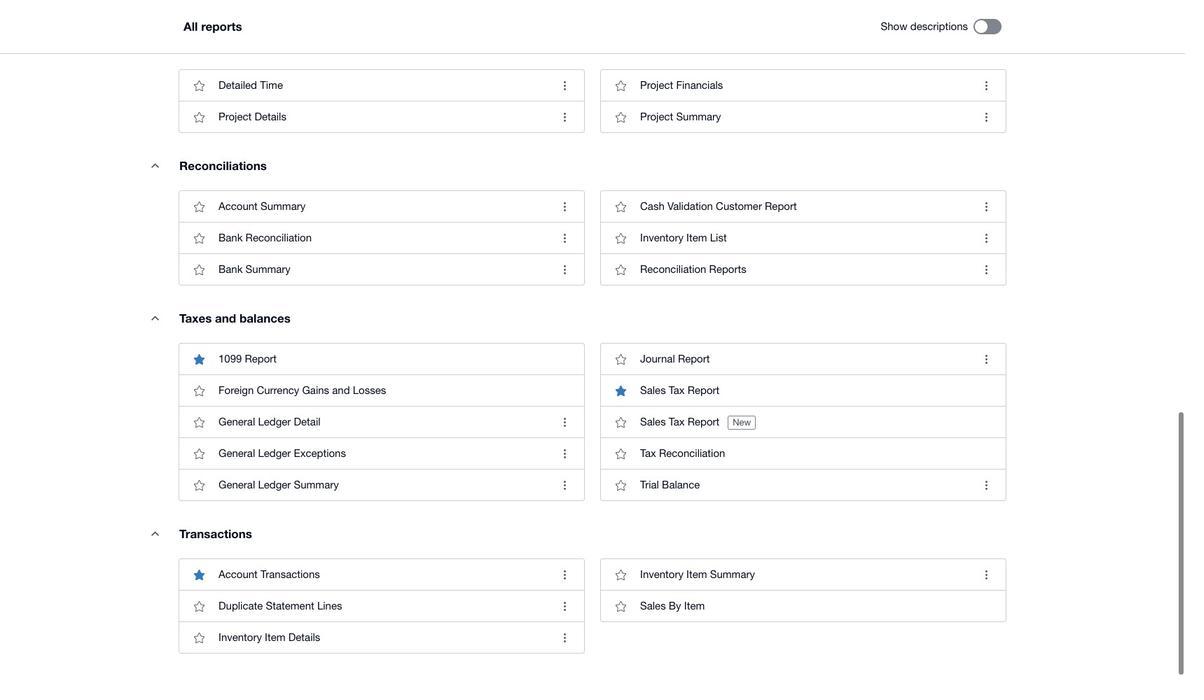 Task type: vqa. For each thing, say whether or not it's contained in the screenshot.
the right SHEET
no



Task type: locate. For each thing, give the bounding box(es) containing it.
ledger down general ledger exceptions
[[258, 480, 291, 492]]

more options image for bank reconciliation
[[551, 225, 579, 253]]

project down the project financials
[[640, 112, 674, 123]]

account up "duplicate"
[[219, 570, 258, 582]]

0 vertical spatial details
[[255, 112, 287, 123]]

favorite image inside general ledger summary link
[[185, 472, 213, 500]]

favorite image inside bank summary link
[[185, 257, 213, 285]]

favorite image inside general ledger detail link
[[185, 409, 213, 437]]

expand report group image
[[141, 152, 169, 180], [141, 305, 169, 333]]

1 vertical spatial and
[[332, 386, 350, 397]]

tax up trial
[[640, 449, 656, 460]]

inventory up sales by item at the right bottom of the page
[[640, 570, 684, 582]]

reconciliation reports
[[640, 264, 747, 276]]

3 sales from the top
[[640, 601, 666, 613]]

general ledger exceptions link
[[179, 439, 584, 470]]

remove favorite image
[[607, 378, 635, 406], [185, 562, 213, 590]]

2 general from the top
[[219, 449, 255, 460]]

lines
[[317, 601, 342, 613]]

item down the duplicate statement lines
[[265, 633, 286, 645]]

1 expand report group image from the top
[[141, 152, 169, 180]]

2 expand report group image from the top
[[141, 305, 169, 333]]

favorite image for project details
[[185, 104, 213, 132]]

1 sales from the top
[[640, 386, 666, 397]]

0 vertical spatial reconciliation
[[246, 233, 312, 245]]

inventory down cash
[[640, 233, 684, 245]]

favorite image inside tax reconciliation link
[[607, 441, 635, 469]]

bank for bank reconciliation
[[219, 233, 243, 245]]

more options image for project financials
[[973, 72, 1001, 100]]

item up sales by item at the right bottom of the page
[[687, 570, 707, 582]]

more options image inside inventory item summary link
[[973, 562, 1001, 590]]

item for details
[[265, 633, 286, 645]]

report down the journal report
[[688, 386, 720, 397]]

favorite image inside reconciliation reports link
[[607, 257, 635, 285]]

reconciliation down inventory item list
[[640, 264, 707, 276]]

inventory inside inventory item details 'link'
[[219, 633, 262, 645]]

tax down the journal report
[[669, 386, 685, 397]]

remove favorite image
[[185, 346, 213, 374]]

more options image
[[551, 72, 579, 100], [551, 104, 579, 132], [973, 104, 1001, 132], [973, 194, 1001, 222], [973, 225, 1001, 253], [973, 257, 1001, 285], [551, 409, 579, 437], [551, 441, 579, 469], [551, 472, 579, 500], [551, 625, 579, 653]]

details down statement
[[288, 633, 320, 645]]

account up the bank reconciliation
[[219, 201, 258, 213]]

project details link
[[179, 102, 584, 133]]

detailed time link
[[179, 71, 584, 102]]

0 horizontal spatial transactions
[[179, 528, 252, 542]]

1 general from the top
[[219, 417, 255, 429]]

0 horizontal spatial and
[[215, 312, 236, 327]]

remove favorite image inside sales tax report link
[[607, 378, 635, 406]]

summary for project summary
[[676, 112, 721, 123]]

2 vertical spatial tax
[[640, 449, 656, 460]]

bank reconciliation link
[[179, 223, 584, 254]]

1 vertical spatial transactions
[[261, 570, 320, 582]]

ledger for summary
[[258, 480, 291, 492]]

more options image for general ledger detail
[[551, 409, 579, 437]]

reconciliation for bank
[[246, 233, 312, 245]]

remove favorite image for account transactions
[[185, 562, 213, 590]]

favorite image inside inventory item details 'link'
[[185, 625, 213, 653]]

ledger down currency
[[258, 417, 291, 429]]

1 account from the top
[[219, 201, 258, 213]]

favorite image inside "duplicate statement lines" link
[[185, 594, 213, 622]]

sales down journal on the right of the page
[[640, 386, 666, 397]]

bank
[[219, 233, 243, 245], [219, 264, 243, 276]]

1 horizontal spatial details
[[288, 633, 320, 645]]

general
[[219, 417, 255, 429], [219, 449, 255, 460], [219, 480, 255, 492]]

favorite image inside project summary link
[[607, 104, 635, 132]]

account for transactions
[[219, 570, 258, 582]]

0 vertical spatial account
[[219, 201, 258, 213]]

sales tax report down the journal report
[[640, 386, 720, 397]]

more options image for inventory item list
[[973, 225, 1001, 253]]

3 general from the top
[[219, 480, 255, 492]]

time
[[260, 80, 283, 92]]

and right gains
[[332, 386, 350, 397]]

project up project summary at the top right of page
[[640, 80, 674, 92]]

project down detailed
[[219, 112, 252, 123]]

favorite image for general ledger exceptions
[[185, 441, 213, 469]]

0 vertical spatial sales tax report
[[640, 386, 720, 397]]

general ledger summary link
[[179, 470, 584, 502]]

2 vertical spatial general
[[219, 480, 255, 492]]

more options image inside bank summary link
[[551, 257, 579, 285]]

balances
[[240, 312, 291, 327]]

item inside 'link'
[[265, 633, 286, 645]]

0 vertical spatial bank
[[219, 233, 243, 245]]

gains
[[302, 386, 329, 397]]

summary
[[676, 112, 721, 123], [261, 201, 306, 213], [246, 264, 291, 276], [294, 480, 339, 492], [710, 570, 755, 582]]

3 ledger from the top
[[258, 480, 291, 492]]

1 vertical spatial sales tax report
[[640, 417, 720, 429]]

inventory inside inventory item summary link
[[640, 570, 684, 582]]

details down time
[[255, 112, 287, 123]]

favorite image for tax reconciliation
[[607, 441, 635, 469]]

bank summary link
[[179, 254, 584, 286]]

inventory item list
[[640, 233, 727, 245]]

2 ledger from the top
[[258, 449, 291, 460]]

item right by
[[684, 601, 705, 613]]

item
[[687, 233, 707, 245], [687, 570, 707, 582], [684, 601, 705, 613], [265, 633, 286, 645]]

favorite image inside sales by item link
[[607, 594, 635, 622]]

0 vertical spatial expand report group image
[[141, 31, 169, 59]]

favorite image inside the general ledger exceptions link
[[185, 441, 213, 469]]

expand report group image left taxes
[[141, 305, 169, 333]]

inventory
[[640, 233, 684, 245], [640, 570, 684, 582], [219, 633, 262, 645]]

favorite image inside project details link
[[185, 104, 213, 132]]

1 horizontal spatial remove favorite image
[[607, 378, 635, 406]]

sales
[[640, 386, 666, 397], [640, 417, 666, 429], [640, 601, 666, 613]]

1 vertical spatial expand report group image
[[141, 305, 169, 333]]

sales for transactions
[[640, 601, 666, 613]]

foreign currency gains and losses
[[219, 386, 386, 397]]

0 vertical spatial tax
[[669, 386, 685, 397]]

reconciliation up 'balance'
[[659, 449, 725, 460]]

more options image
[[973, 72, 1001, 100], [551, 194, 579, 222], [551, 225, 579, 253], [551, 257, 579, 285], [973, 346, 1001, 374], [973, 472, 1001, 500], [551, 562, 579, 590], [973, 562, 1001, 590], [551, 594, 579, 622]]

and
[[215, 312, 236, 327], [332, 386, 350, 397]]

details
[[255, 112, 287, 123], [288, 633, 320, 645]]

ledger for exceptions
[[258, 449, 291, 460]]

2 sales from the top
[[640, 417, 666, 429]]

more options image inside account transactions link
[[551, 562, 579, 590]]

sales tax report up tax reconciliation
[[640, 417, 720, 429]]

summary for account summary
[[261, 201, 306, 213]]

remove favorite image for sales tax report
[[607, 378, 635, 406]]

project financials
[[640, 80, 723, 92]]

more options image inside inventory item list link
[[973, 225, 1001, 253]]

account
[[219, 201, 258, 213], [219, 570, 258, 582]]

taxes and balances
[[179, 312, 291, 327]]

inventory down "duplicate"
[[219, 633, 262, 645]]

more options image inside "journal report" link
[[973, 346, 1001, 374]]

favorite image inside cash validation customer report link
[[607, 194, 635, 222]]

report inside "journal report" link
[[678, 354, 710, 366]]

report right 1099
[[245, 354, 277, 366]]

more options image for cash validation customer report
[[973, 194, 1001, 222]]

0 vertical spatial ledger
[[258, 417, 291, 429]]

0 vertical spatial sales
[[640, 386, 666, 397]]

sales tax report
[[640, 386, 720, 397], [640, 417, 720, 429]]

item left list
[[687, 233, 707, 245]]

sales left by
[[640, 601, 666, 613]]

transactions
[[179, 528, 252, 542], [261, 570, 320, 582]]

more options image inside account summary link
[[551, 194, 579, 222]]

favorite image for sales by item
[[607, 594, 635, 622]]

transactions up statement
[[261, 570, 320, 582]]

more options image inside detailed time link
[[551, 72, 579, 100]]

1 vertical spatial account
[[219, 570, 258, 582]]

expand report group image left 'reconciliations'
[[141, 152, 169, 180]]

favorite image for cash validation customer report
[[607, 194, 635, 222]]

summary for bank summary
[[246, 264, 291, 276]]

favorite image
[[185, 104, 213, 132], [607, 104, 635, 132], [607, 194, 635, 222], [185, 257, 213, 285], [607, 257, 635, 285], [607, 346, 635, 374], [185, 409, 213, 437], [607, 441, 635, 469], [185, 594, 213, 622], [607, 594, 635, 622], [185, 625, 213, 653]]

losses
[[353, 386, 386, 397]]

more options image for duplicate statement lines
[[551, 594, 579, 622]]

favorite image inside inventory item list link
[[607, 225, 635, 253]]

favorite image for journal report
[[607, 346, 635, 374]]

report right journal on the right of the page
[[678, 354, 710, 366]]

all reports
[[184, 20, 242, 34]]

foreign currency gains and losses link
[[179, 376, 584, 407]]

0 vertical spatial and
[[215, 312, 236, 327]]

project summary link
[[601, 102, 1006, 133]]

favorite image
[[185, 72, 213, 100], [607, 72, 635, 100], [185, 194, 213, 222], [185, 225, 213, 253], [607, 225, 635, 253], [185, 378, 213, 406], [607, 409, 635, 437], [185, 441, 213, 469], [185, 472, 213, 500], [607, 472, 635, 500], [607, 562, 635, 590]]

account summary link
[[179, 192, 584, 223]]

sales up tax reconciliation
[[640, 417, 666, 429]]

general down the general ledger detail
[[219, 449, 255, 460]]

2 sales tax report from the top
[[640, 417, 720, 429]]

balance
[[662, 480, 700, 492]]

2 vertical spatial ledger
[[258, 480, 291, 492]]

0 vertical spatial expand report group image
[[141, 152, 169, 180]]

account for reconciliations
[[219, 201, 258, 213]]

favorite image for inventory item summary
[[607, 562, 635, 590]]

1099 report link
[[179, 345, 584, 376]]

more options image for bank summary
[[551, 257, 579, 285]]

show
[[881, 21, 908, 33]]

and right taxes
[[215, 312, 236, 327]]

1 vertical spatial expand report group image
[[141, 521, 169, 549]]

1 vertical spatial general
[[219, 449, 255, 460]]

2 bank from the top
[[219, 264, 243, 276]]

duplicate
[[219, 601, 263, 613]]

general down general ledger exceptions
[[219, 480, 255, 492]]

2 vertical spatial sales
[[640, 601, 666, 613]]

favorite image for inventory item list
[[607, 225, 635, 253]]

more options image inside the general ledger exceptions link
[[551, 441, 579, 469]]

favorite image inside foreign currency gains and losses link
[[185, 378, 213, 406]]

0 vertical spatial general
[[219, 417, 255, 429]]

bank up bank summary
[[219, 233, 243, 245]]

more options image inside trial balance link
[[973, 472, 1001, 500]]

0 horizontal spatial remove favorite image
[[185, 562, 213, 590]]

favorite image for trial balance
[[607, 472, 635, 500]]

favorite image for bank summary
[[185, 257, 213, 285]]

inventory item details
[[219, 633, 320, 645]]

bank reconciliation
[[219, 233, 312, 245]]

project financials link
[[601, 71, 1006, 102]]

1 vertical spatial ledger
[[258, 449, 291, 460]]

bank down the bank reconciliation
[[219, 264, 243, 276]]

2 vertical spatial reconciliation
[[659, 449, 725, 460]]

more options image for trial balance
[[973, 472, 1001, 500]]

1 vertical spatial bank
[[219, 264, 243, 276]]

favorite image for general ledger detail
[[185, 409, 213, 437]]

expand report group image
[[141, 31, 169, 59], [141, 521, 169, 549]]

1 vertical spatial remove favorite image
[[185, 562, 213, 590]]

transactions up 'account transactions'
[[179, 528, 252, 542]]

reconciliation for tax
[[659, 449, 725, 460]]

2 vertical spatial inventory
[[219, 633, 262, 645]]

item for summary
[[687, 570, 707, 582]]

project
[[640, 80, 674, 92], [219, 112, 252, 123], [640, 112, 674, 123]]

1 vertical spatial details
[[288, 633, 320, 645]]

detailed time
[[219, 80, 283, 92]]

1 vertical spatial sales
[[640, 417, 666, 429]]

reports
[[201, 20, 242, 34]]

more options image inside bank reconciliation link
[[551, 225, 579, 253]]

more options image for account transactions
[[551, 562, 579, 590]]

inventory inside inventory item list link
[[640, 233, 684, 245]]

reconciliation down account summary
[[246, 233, 312, 245]]

tax up tax reconciliation
[[669, 417, 685, 429]]

more options image for detailed time
[[551, 72, 579, 100]]

2 expand report group image from the top
[[141, 521, 169, 549]]

general ledger detail link
[[179, 407, 584, 439]]

2 account from the top
[[219, 570, 258, 582]]

1 vertical spatial inventory
[[640, 570, 684, 582]]

more options image for reconciliation reports
[[973, 257, 1001, 285]]

more options image for account summary
[[551, 194, 579, 222]]

tax inside tax reconciliation link
[[640, 449, 656, 460]]

favorite image for bank reconciliation
[[185, 225, 213, 253]]

0 vertical spatial remove favorite image
[[607, 378, 635, 406]]

more options image inside "duplicate statement lines" link
[[551, 594, 579, 622]]

currency
[[257, 386, 299, 397]]

reconciliations
[[179, 159, 267, 174]]

1 ledger from the top
[[258, 417, 291, 429]]

general for general ledger summary
[[219, 480, 255, 492]]

more options image inside project financials link
[[973, 72, 1001, 100]]

report up inventory item list link
[[765, 201, 797, 213]]

reports
[[710, 264, 747, 276]]

reconciliation
[[246, 233, 312, 245], [640, 264, 707, 276], [659, 449, 725, 460]]

tax reconciliation
[[640, 449, 725, 460]]

favorite image inside "journal report" link
[[607, 346, 635, 374]]

ledger
[[258, 417, 291, 429], [258, 449, 291, 460], [258, 480, 291, 492]]

1 bank from the top
[[219, 233, 243, 245]]

1 expand report group image from the top
[[141, 31, 169, 59]]

more options image inside general ledger summary link
[[551, 472, 579, 500]]

tax
[[669, 386, 685, 397], [669, 417, 685, 429], [640, 449, 656, 460]]

report
[[765, 201, 797, 213], [245, 354, 277, 366], [678, 354, 710, 366], [688, 386, 720, 397], [688, 417, 720, 429]]

favorite image inside detailed time link
[[185, 72, 213, 100]]

statement
[[266, 601, 314, 613]]

1 vertical spatial tax
[[669, 417, 685, 429]]

trial balance link
[[601, 470, 1006, 502]]

general down foreign
[[219, 417, 255, 429]]

more options image for inventory item summary
[[973, 562, 1001, 590]]

0 vertical spatial inventory
[[640, 233, 684, 245]]

ledger up general ledger summary
[[258, 449, 291, 460]]



Task type: describe. For each thing, give the bounding box(es) containing it.
project details
[[219, 112, 287, 123]]

detailed
[[219, 80, 257, 92]]

foreign
[[219, 386, 254, 397]]

customer
[[716, 201, 762, 213]]

sales tax report link
[[601, 376, 1006, 407]]

account transactions link
[[179, 561, 584, 592]]

trial
[[640, 480, 659, 492]]

cash
[[640, 201, 665, 213]]

project for project financials
[[640, 80, 674, 92]]

1099 report
[[219, 354, 277, 366]]

expand report group image for taxes and balances
[[141, 305, 169, 333]]

new
[[733, 418, 751, 429]]

general for general ledger detail
[[219, 417, 255, 429]]

duplicate statement lines link
[[179, 592, 584, 623]]

favorite image for general ledger summary
[[185, 472, 213, 500]]

bank summary
[[219, 264, 291, 276]]

exceptions
[[294, 449, 346, 460]]

inventory item summary
[[640, 570, 755, 582]]

reconciliation reports link
[[601, 254, 1006, 286]]

tax reconciliation link
[[601, 439, 1006, 470]]

inventory for inventory item details
[[219, 633, 262, 645]]

general ledger exceptions
[[219, 449, 346, 460]]

favorite image for duplicate statement lines
[[185, 594, 213, 622]]

report inside sales tax report link
[[688, 386, 720, 397]]

inventory for inventory item list
[[640, 233, 684, 245]]

project summary
[[640, 112, 721, 123]]

show descriptions
[[881, 21, 968, 33]]

journal
[[640, 354, 675, 366]]

account transactions
[[219, 570, 320, 582]]

descriptions
[[911, 21, 968, 33]]

favorite image for reconciliation reports
[[607, 257, 635, 285]]

more options image for journal report
[[973, 346, 1001, 374]]

inventory item details link
[[179, 623, 584, 655]]

project for project details
[[219, 112, 252, 123]]

inventory for inventory item summary
[[640, 570, 684, 582]]

item for list
[[687, 233, 707, 245]]

favorite image for detailed time
[[185, 72, 213, 100]]

expand report group image for transactions
[[141, 521, 169, 549]]

details inside 'link'
[[288, 633, 320, 645]]

1 horizontal spatial transactions
[[261, 570, 320, 582]]

report inside 1099 report link
[[245, 354, 277, 366]]

taxes
[[179, 312, 212, 327]]

detail
[[294, 417, 321, 429]]

cash validation customer report
[[640, 201, 797, 213]]

sales for taxes and balances
[[640, 386, 666, 397]]

inventory item summary link
[[601, 561, 1006, 592]]

more options image for inventory item details
[[551, 625, 579, 653]]

favorite image for project summary
[[607, 104, 635, 132]]

more options image for general ledger exceptions
[[551, 441, 579, 469]]

tax inside sales tax report link
[[669, 386, 685, 397]]

0 vertical spatial transactions
[[179, 528, 252, 542]]

expand report group image for reconciliations
[[141, 152, 169, 180]]

trial balance
[[640, 480, 700, 492]]

duplicate statement lines
[[219, 601, 342, 613]]

expand report group image for projects
[[141, 31, 169, 59]]

cash validation customer report link
[[601, 192, 1006, 223]]

sales by item link
[[601, 592, 1006, 623]]

1 vertical spatial reconciliation
[[640, 264, 707, 276]]

validation
[[668, 201, 713, 213]]

financials
[[676, 80, 723, 92]]

favorite image for foreign currency gains and losses
[[185, 378, 213, 406]]

more options image for general ledger summary
[[551, 472, 579, 500]]

1 horizontal spatial and
[[332, 386, 350, 397]]

sales by item
[[640, 601, 705, 613]]

general for general ledger exceptions
[[219, 449, 255, 460]]

1 sales tax report from the top
[[640, 386, 720, 397]]

bank for bank summary
[[219, 264, 243, 276]]

0 horizontal spatial details
[[255, 112, 287, 123]]

inventory item list link
[[601, 223, 1006, 254]]

more options image for project details
[[551, 104, 579, 132]]

favorite image for account summary
[[185, 194, 213, 222]]

account summary
[[219, 201, 306, 213]]

favorite image for project financials
[[607, 72, 635, 100]]

journal report link
[[601, 345, 1006, 376]]

project for project summary
[[640, 112, 674, 123]]

projects
[[179, 38, 227, 53]]

by
[[669, 601, 681, 613]]

general ledger detail
[[219, 417, 321, 429]]

1099
[[219, 354, 242, 366]]

list
[[710, 233, 727, 245]]

general ledger summary
[[219, 480, 339, 492]]

report inside cash validation customer report link
[[765, 201, 797, 213]]

more options image for project summary
[[973, 104, 1001, 132]]

all
[[184, 20, 198, 34]]

favorite image for inventory item details
[[185, 625, 213, 653]]

ledger for detail
[[258, 417, 291, 429]]

report up tax reconciliation
[[688, 417, 720, 429]]

journal report
[[640, 354, 710, 366]]



